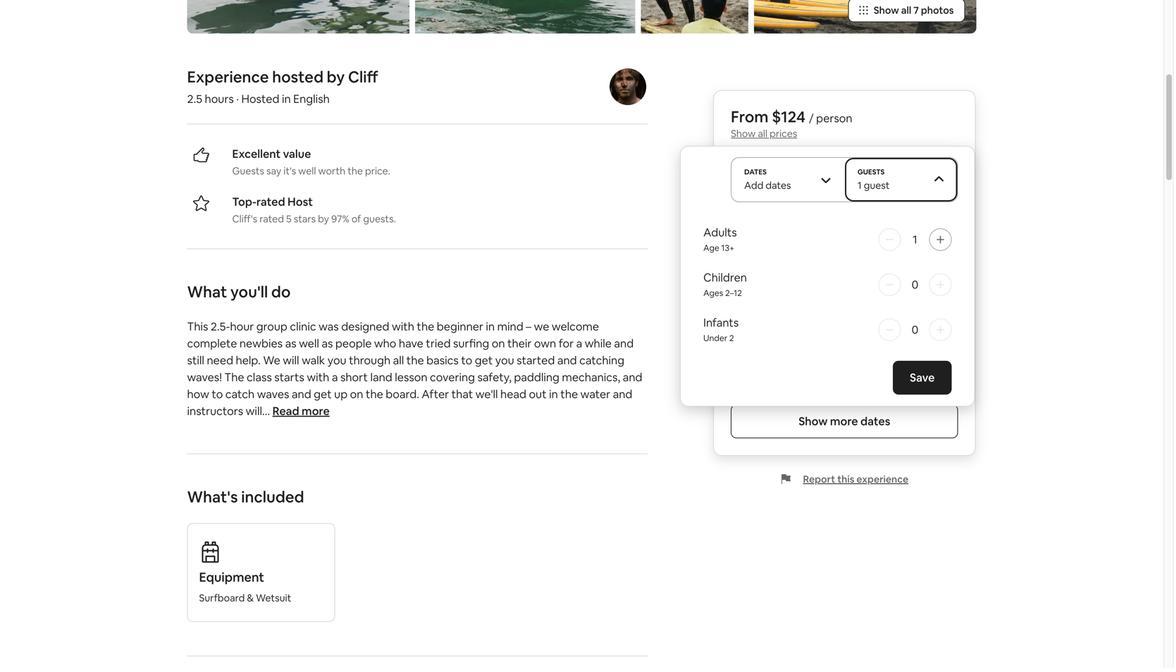 Task type: locate. For each thing, give the bounding box(es) containing it.
a inside 9:00 am–11:30 am book for a private group
[[767, 281, 772, 292]]

will
[[283, 353, 299, 368]]

get up safety,
[[475, 353, 493, 368]]

am–11:30 inside 9:00 am–11:30 am book for a private group
[[750, 266, 786, 277]]

show all prices button
[[731, 127, 798, 140]]

0 horizontal spatial guests
[[232, 165, 264, 177]]

was
[[319, 319, 339, 334]]

land
[[370, 370, 393, 385]]

0 horizontal spatial 1
[[858, 179, 862, 192]]

a down welcome
[[576, 336, 583, 351]]

after
[[422, 387, 449, 401]]

7
[[914, 4, 919, 17]]

all inside show all 7 photos link
[[902, 4, 912, 17]]

am–11:30 down 18
[[750, 190, 786, 201]]

dates inside dates add dates
[[766, 179, 791, 192]]

2 am from the top
[[788, 266, 801, 277]]

rated left 5
[[260, 213, 284, 225]]

0 vertical spatial group
[[803, 281, 827, 292]]

1 horizontal spatial as
[[322, 336, 333, 351]]

2 vertical spatial in
[[549, 387, 558, 401]]

1 vertical spatial choose link
[[900, 269, 958, 293]]

instructors
[[187, 404, 243, 418]]

with down walk
[[307, 370, 329, 385]]

all
[[902, 4, 912, 17], [758, 127, 768, 140], [393, 353, 404, 368]]

in inside the experience hosted by cliff 2.5 hours · hosted in english
[[282, 92, 291, 106]]

0 up save
[[912, 323, 919, 337]]

equipment
[[199, 569, 264, 586]]

catching
[[580, 353, 625, 368]]

own
[[534, 336, 556, 351]]

on right up
[[350, 387, 363, 401]]

mechanics,
[[562, 370, 621, 385]]

am–11:30
[[750, 190, 786, 201], [750, 266, 786, 277]]

0 horizontal spatial in
[[282, 92, 291, 106]]

need
[[207, 353, 233, 368]]

2 am–11:30 from the top
[[750, 266, 786, 277]]

0 horizontal spatial you
[[328, 353, 347, 368]]

show more dates link
[[731, 405, 958, 439]]

0 vertical spatial 0
[[912, 277, 919, 292]]

this
[[838, 473, 855, 486]]

1 0 from the top
[[912, 277, 919, 292]]

1 horizontal spatial $124
[[896, 328, 918, 341]]

with up 'have'
[[392, 319, 414, 334]]

1 / person from the top
[[920, 174, 958, 187]]

the left price.
[[348, 165, 363, 177]]

1 vertical spatial to
[[212, 387, 223, 401]]

infants group
[[704, 315, 952, 344]]

1 horizontal spatial group
[[803, 281, 827, 292]]

children
[[704, 270, 747, 285]]

prices
[[770, 127, 798, 140]]

1 horizontal spatial dates
[[861, 414, 891, 429]]

1 am from the top
[[788, 190, 801, 201]]

all inside this 2.5-hour group clinic was designed with the beginner in mind – we welcome complete newbies as well as people who have tried surfing on their own for a while and still need help. we will walk you through all the basics to get you started and catching waves!  the class starts with a short land lesson covering safety, paddling mechanics, and how to catch waves and get up on the board.  after that we'll head out in the water and instructors will…
[[393, 353, 404, 368]]

$124 up save
[[896, 328, 918, 341]]

1 9:00 from the top
[[731, 190, 748, 201]]

0 vertical spatial choose
[[912, 198, 947, 211]]

show down from
[[731, 127, 756, 140]]

designed
[[341, 319, 389, 334]]

0 horizontal spatial all
[[393, 353, 404, 368]]

2 vertical spatial choose link
[[900, 346, 958, 370]]

show for show all 7 photos
[[874, 4, 899, 17]]

1 horizontal spatial guests
[[858, 167, 885, 177]]

choose link
[[900, 192, 958, 216], [900, 269, 958, 293], [900, 346, 958, 370]]

1 horizontal spatial with
[[392, 319, 414, 334]]

2 vertical spatial choose
[[912, 352, 947, 364]]

1
[[858, 179, 862, 192], [913, 232, 918, 247]]

1 choose from the top
[[912, 198, 947, 211]]

show inside show all 7 photos link
[[874, 4, 899, 17]]

2 choose link from the top
[[900, 269, 958, 293]]

this 2.5-hour group clinic was designed with the beginner in mind – we welcome complete newbies as well as people who have tried surfing on their own for a while and still need help. we will walk you through all the basics to get you started and catching waves!  the class starts with a short land lesson covering safety, paddling mechanics, and how to catch waves and get up on the board.  after that we'll head out in the water and instructors will…
[[187, 319, 643, 418]]

0 horizontal spatial for
[[559, 336, 574, 351]]

1 horizontal spatial you
[[495, 353, 514, 368]]

as
[[285, 336, 297, 351], [322, 336, 333, 351]]

1 vertical spatial 1
[[913, 232, 918, 247]]

0 vertical spatial well
[[298, 165, 316, 177]]

the
[[348, 165, 363, 177], [417, 319, 434, 334], [407, 353, 424, 368], [366, 387, 383, 401], [561, 387, 578, 401]]

safety,
[[478, 370, 512, 385]]

a up up
[[332, 370, 338, 385]]

guests.
[[363, 213, 396, 225]]

show left 7
[[874, 4, 899, 17]]

all down 'have'
[[393, 353, 404, 368]]

guests
[[232, 165, 264, 177], [858, 167, 885, 177]]

1 vertical spatial for
[[559, 336, 574, 351]]

1 vertical spatial all
[[758, 127, 768, 140]]

0 vertical spatial all
[[902, 4, 912, 17]]

0 up $124 / person
[[912, 277, 919, 292]]

dates for show more dates
[[861, 414, 891, 429]]

0 horizontal spatial more
[[302, 404, 330, 418]]

1 horizontal spatial for
[[753, 281, 765, 292]]

1 vertical spatial / person
[[920, 251, 958, 264]]

experience photo 1 image
[[415, 0, 636, 33], [415, 0, 636, 33]]

get left up
[[314, 387, 332, 401]]

you right walk
[[328, 353, 347, 368]]

2 horizontal spatial all
[[902, 4, 912, 17]]

in
[[282, 92, 291, 106], [486, 319, 495, 334], [549, 387, 558, 401]]

0 vertical spatial nov
[[751, 174, 769, 187]]

all left 7
[[902, 4, 912, 17]]

2 9:00 from the top
[[731, 266, 748, 277]]

1 am–11:30 from the top
[[750, 190, 786, 201]]

it's
[[284, 165, 296, 177]]

welcome
[[552, 319, 599, 334]]

0 horizontal spatial with
[[307, 370, 329, 385]]

1 horizontal spatial all
[[758, 127, 768, 140]]

1 vertical spatial in
[[486, 319, 495, 334]]

experience photo 4 image
[[754, 0, 977, 33], [754, 0, 977, 33]]

and down catching
[[623, 370, 643, 385]]

to up instructors
[[212, 387, 223, 401]]

what
[[187, 282, 227, 302]]

nov left 20
[[756, 328, 774, 341]]

show inside show more dates link
[[799, 414, 828, 429]]

stars
[[294, 213, 316, 225]]

show all 7 photos link
[[849, 0, 966, 22]]

1 vertical spatial show
[[731, 127, 756, 140]]

0 vertical spatial am
[[788, 190, 801, 201]]

0 vertical spatial on
[[492, 336, 505, 351]]

0 inside infants group
[[912, 323, 919, 337]]

0 vertical spatial $124
[[772, 107, 806, 127]]

as up the will on the left bottom of the page
[[285, 336, 297, 351]]

photos
[[921, 4, 954, 17]]

the up lesson
[[407, 353, 424, 368]]

guests inside guests 1 guest
[[858, 167, 885, 177]]

0 vertical spatial dates
[[766, 179, 791, 192]]

group
[[803, 281, 827, 292], [256, 319, 288, 334]]

am up private
[[788, 266, 801, 277]]

1 vertical spatial nov
[[756, 328, 774, 341]]

guests up guest
[[858, 167, 885, 177]]

dates
[[745, 167, 767, 177]]

1 you from the left
[[328, 353, 347, 368]]

0 vertical spatial for
[[753, 281, 765, 292]]

1 vertical spatial dates
[[861, 414, 891, 429]]

$124 up prices on the right top
[[772, 107, 806, 127]]

2 0 from the top
[[912, 323, 919, 337]]

nov inside "sat, nov 18 9:00 am–11:30 am"
[[751, 174, 769, 187]]

0 inside 'children' group
[[912, 277, 919, 292]]

mon, nov 20
[[731, 328, 788, 341]]

water
[[581, 387, 611, 401]]

0 horizontal spatial group
[[256, 319, 288, 334]]

who
[[374, 336, 397, 351]]

1 vertical spatial $124
[[896, 328, 918, 341]]

0 vertical spatial a
[[767, 281, 772, 292]]

show more dates
[[799, 414, 891, 429]]

2 as from the left
[[322, 336, 333, 351]]

in right out at bottom
[[549, 387, 558, 401]]

and
[[614, 336, 634, 351], [558, 353, 577, 368], [623, 370, 643, 385], [292, 387, 311, 401], [613, 387, 633, 401]]

dates up experience
[[861, 414, 891, 429]]

2 horizontal spatial in
[[549, 387, 558, 401]]

under
[[704, 333, 728, 344]]

sat,
[[731, 174, 749, 187]]

dates
[[766, 179, 791, 192], [861, 414, 891, 429]]

nov left 18
[[751, 174, 769, 187]]

0 horizontal spatial a
[[332, 370, 338, 385]]

started
[[517, 353, 555, 368]]

1 vertical spatial am
[[788, 266, 801, 277]]

of
[[352, 213, 361, 225]]

on
[[492, 336, 505, 351], [350, 387, 363, 401]]

1 horizontal spatial on
[[492, 336, 505, 351]]

guests down "excellent"
[[232, 165, 264, 177]]

0 vertical spatial / person
[[920, 174, 958, 187]]

9:00 up book
[[731, 266, 748, 277]]

$124 / person
[[896, 328, 958, 341]]

choose link for am
[[900, 269, 958, 293]]

1 horizontal spatial get
[[475, 353, 493, 368]]

5
[[286, 213, 292, 225]]

show up report
[[799, 414, 828, 429]]

1 horizontal spatial more
[[830, 414, 858, 429]]

1 horizontal spatial a
[[576, 336, 583, 351]]

2 horizontal spatial show
[[874, 4, 899, 17]]

1 vertical spatial 9:00
[[731, 266, 748, 277]]

choose for 18
[[912, 198, 947, 211]]

more right read
[[302, 404, 330, 418]]

top-rated host cliff's rated 5 stars by 97% of guests.
[[232, 195, 396, 225]]

experience
[[857, 473, 909, 486]]

9:00 down the sat,
[[731, 190, 748, 201]]

experience cover photo image
[[187, 0, 410, 33], [187, 0, 410, 33]]

for right book
[[753, 281, 765, 292]]

more
[[302, 404, 330, 418], [830, 414, 858, 429]]

am
[[788, 190, 801, 201], [788, 266, 801, 277]]

to
[[461, 353, 473, 368], [212, 387, 223, 401]]

9:00 inside 9:00 am–11:30 am book for a private group
[[731, 266, 748, 277]]

infants under 2
[[704, 315, 739, 344]]

in left mind
[[486, 319, 495, 334]]

0 vertical spatial am–11:30
[[750, 190, 786, 201]]

1 horizontal spatial 1
[[913, 232, 918, 247]]

am inside 9:00 am–11:30 am book for a private group
[[788, 266, 801, 277]]

group right private
[[803, 281, 827, 292]]

guest
[[864, 179, 890, 192]]

person
[[817, 111, 853, 125], [927, 174, 958, 187], [927, 251, 958, 264], [927, 328, 958, 341]]

for inside this 2.5-hour group clinic was designed with the beginner in mind – we welcome complete newbies as well as people who have tried surfing on their own for a while and still need help. we will walk you through all the basics to get you started and catching waves!  the class starts with a short land lesson covering safety, paddling mechanics, and how to catch waves and get up on the board.  after that we'll head out in the water and instructors will…
[[559, 336, 574, 351]]

report
[[803, 473, 836, 486]]

2 you from the left
[[495, 353, 514, 368]]

more inside 'button'
[[302, 404, 330, 418]]

how
[[187, 387, 209, 401]]

learn more about the host, cliff. image
[[608, 67, 648, 107], [608, 67, 648, 107]]

0 vertical spatial in
[[282, 92, 291, 106]]

am right add at the right top of page
[[788, 190, 801, 201]]

a left private
[[767, 281, 772, 292]]

2 horizontal spatial a
[[767, 281, 772, 292]]

the up tried
[[417, 319, 434, 334]]

dates right add at the right top of page
[[766, 179, 791, 192]]

0 horizontal spatial as
[[285, 336, 297, 351]]

you up safety,
[[495, 353, 514, 368]]

what you'll do
[[187, 282, 291, 302]]

for down welcome
[[559, 336, 574, 351]]

on down mind
[[492, 336, 505, 351]]

1 vertical spatial group
[[256, 319, 288, 334]]

9:00
[[731, 190, 748, 201], [731, 266, 748, 277]]

0 vertical spatial show
[[874, 4, 899, 17]]

newbies
[[240, 336, 283, 351]]

1 as from the left
[[285, 336, 297, 351]]

read
[[273, 404, 299, 418]]

1 vertical spatial 0
[[912, 323, 919, 337]]

the down land
[[366, 387, 383, 401]]

0 horizontal spatial on
[[350, 387, 363, 401]]

well up walk
[[299, 336, 319, 351]]

1 horizontal spatial to
[[461, 353, 473, 368]]

basics
[[427, 353, 459, 368]]

1 vertical spatial am–11:30
[[750, 266, 786, 277]]

1 horizontal spatial show
[[799, 414, 828, 429]]

experience photo 3 image
[[641, 0, 749, 33], [641, 0, 749, 33]]

wetsuit
[[256, 592, 291, 605]]

experience
[[187, 67, 269, 87]]

tried
[[426, 336, 451, 351]]

0 horizontal spatial $124
[[772, 107, 806, 127]]

2 vertical spatial all
[[393, 353, 404, 368]]

rated left host
[[257, 195, 285, 209]]

3 choose link from the top
[[900, 346, 958, 370]]

adults age 13+
[[704, 225, 737, 253]]

0 vertical spatial choose link
[[900, 192, 958, 216]]

2 choose from the top
[[912, 275, 947, 288]]

well right "it's"
[[298, 165, 316, 177]]

ages
[[704, 288, 724, 299]]

with
[[392, 319, 414, 334], [307, 370, 329, 385]]

1 vertical spatial choose
[[912, 275, 947, 288]]

9:00 am–11:30 am book for a private group
[[731, 266, 827, 292]]

0 vertical spatial 1
[[858, 179, 862, 192]]

in down hosted
[[282, 92, 291, 106]]

group up newbies
[[256, 319, 288, 334]]

2 vertical spatial show
[[799, 414, 828, 429]]

as down was
[[322, 336, 333, 351]]

1 vertical spatial well
[[299, 336, 319, 351]]

0 horizontal spatial get
[[314, 387, 332, 401]]

group inside this 2.5-hour group clinic was designed with the beginner in mind – we welcome complete newbies as well as people who have tried surfing on their own for a while and still need help. we will walk you through all the basics to get you started and catching waves!  the class starts with a short land lesson covering safety, paddling mechanics, and how to catch waves and get up on the board.  after that we'll head out in the water and instructors will…
[[256, 319, 288, 334]]

0 horizontal spatial dates
[[766, 179, 791, 192]]

have
[[399, 336, 424, 351]]

am–11:30 up book for a private group 'link'
[[750, 266, 786, 277]]

board.
[[386, 387, 419, 401]]

1 choose link from the top
[[900, 192, 958, 216]]

all left prices on the right top
[[758, 127, 768, 140]]

1 vertical spatial rated
[[260, 213, 284, 225]]

included
[[241, 487, 304, 507]]

show for show more dates
[[799, 414, 828, 429]]

class
[[247, 370, 272, 385]]

0 horizontal spatial show
[[731, 127, 756, 140]]

to down surfing
[[461, 353, 473, 368]]

more up report this experience button
[[830, 414, 858, 429]]

0 vertical spatial 9:00
[[731, 190, 748, 201]]



Task type: vqa. For each thing, say whether or not it's contained in the screenshot.
topmost 'for'
yes



Task type: describe. For each thing, give the bounding box(es) containing it.
and up read more at bottom left
[[292, 387, 311, 401]]

0 horizontal spatial to
[[212, 387, 223, 401]]

and up the mechanics,
[[558, 353, 577, 368]]

hours
[[205, 92, 234, 106]]

13+
[[721, 243, 735, 253]]

what's included
[[187, 487, 304, 507]]

still
[[187, 353, 204, 368]]

nov for mon,
[[756, 328, 774, 341]]

show inside from $124 / person show all prices
[[731, 127, 756, 140]]

person inside from $124 / person show all prices
[[817, 111, 853, 125]]

we
[[263, 353, 280, 368]]

say
[[267, 165, 281, 177]]

0 vertical spatial with
[[392, 319, 414, 334]]

1 vertical spatial get
[[314, 387, 332, 401]]

hour
[[230, 319, 254, 334]]

up
[[334, 387, 348, 401]]

0 vertical spatial rated
[[257, 195, 285, 209]]

choose for am
[[912, 275, 947, 288]]

read more button
[[273, 403, 330, 420]]

english
[[293, 92, 330, 106]]

am–11:30 inside "sat, nov 18 9:00 am–11:30 am"
[[750, 190, 786, 201]]

1 vertical spatial with
[[307, 370, 329, 385]]

that
[[452, 387, 473, 401]]

from
[[731, 107, 769, 127]]

more for read
[[302, 404, 330, 418]]

choose link for 18
[[900, 192, 958, 216]]

this
[[187, 319, 208, 334]]

dates for dates add dates
[[766, 179, 791, 192]]

private
[[773, 281, 801, 292]]

9:00 inside "sat, nov 18 9:00 am–11:30 am"
[[731, 190, 748, 201]]

·
[[236, 92, 239, 106]]

more for show
[[830, 414, 858, 429]]

by
[[318, 213, 329, 225]]

while
[[585, 336, 612, 351]]

through
[[349, 353, 391, 368]]

children ages 2–12
[[704, 270, 747, 299]]

2–12
[[725, 288, 742, 299]]

walk
[[302, 353, 325, 368]]

short
[[340, 370, 368, 385]]

for inside 9:00 am–11:30 am book for a private group
[[753, 281, 765, 292]]

2.5-
[[211, 319, 230, 334]]

excellent
[[232, 147, 281, 161]]

the inside excellent value guests say it's well worth the price.
[[348, 165, 363, 177]]

1 inside guests 1 guest
[[858, 179, 862, 192]]

book for a private group link
[[731, 281, 827, 292]]

all inside from $124 / person show all prices
[[758, 127, 768, 140]]

2
[[730, 333, 734, 344]]

equipment surfboard & wetsuit
[[199, 569, 291, 605]]

&
[[247, 592, 254, 605]]

guests inside excellent value guests say it's well worth the price.
[[232, 165, 264, 177]]

1 horizontal spatial in
[[486, 319, 495, 334]]

0 for infants
[[912, 323, 919, 337]]

am inside "sat, nov 18 9:00 am–11:30 am"
[[788, 190, 801, 201]]

experience hosted by cliff 2.5 hours · hosted in english
[[187, 67, 378, 106]]

book
[[731, 281, 752, 292]]

the left water
[[561, 387, 578, 401]]

well inside this 2.5-hour group clinic was designed with the beginner in mind – we welcome complete newbies as well as people who have tried surfing on their own for a while and still need help. we will walk you through all the basics to get you started and catching waves!  the class starts with a short land lesson covering safety, paddling mechanics, and how to catch waves and get up on the board.  after that we'll head out in the water and instructors will…
[[299, 336, 319, 351]]

nov for sat,
[[751, 174, 769, 187]]

paddling
[[514, 370, 560, 385]]

20
[[776, 328, 788, 341]]

dates add dates
[[745, 167, 791, 192]]

catch
[[225, 387, 255, 401]]

0 for children
[[912, 277, 919, 292]]

show all 7 photos
[[874, 4, 954, 17]]

waves!
[[187, 370, 222, 385]]

18
[[772, 174, 782, 187]]

lesson
[[395, 370, 428, 385]]

mind
[[497, 319, 524, 334]]

2 / person from the top
[[920, 251, 958, 264]]

clinic
[[290, 319, 316, 334]]

add
[[745, 179, 764, 192]]

children group
[[704, 270, 952, 299]]

price.
[[365, 165, 391, 177]]

help.
[[236, 353, 261, 368]]

starts
[[274, 370, 304, 385]]

mon,
[[731, 328, 754, 341]]

0 vertical spatial get
[[475, 353, 493, 368]]

age
[[704, 243, 720, 253]]

well inside excellent value guests say it's well worth the price.
[[298, 165, 316, 177]]

group inside 9:00 am–11:30 am book for a private group
[[803, 281, 827, 292]]

will…
[[246, 404, 270, 418]]

infants
[[704, 315, 739, 330]]

the
[[224, 370, 244, 385]]

from $124 / person show all prices
[[731, 107, 853, 140]]

$124 inside from $124 / person show all prices
[[772, 107, 806, 127]]

we
[[534, 319, 549, 334]]

beginner
[[437, 319, 484, 334]]

2 vertical spatial a
[[332, 370, 338, 385]]

adults group
[[704, 225, 952, 254]]

2.5
[[187, 92, 202, 106]]

head
[[501, 387, 527, 401]]

people
[[336, 336, 372, 351]]

1 inside adults "group"
[[913, 232, 918, 247]]

/ inside from $124 / person show all prices
[[809, 111, 814, 125]]

3 choose from the top
[[912, 352, 947, 364]]

their
[[508, 336, 532, 351]]

waves
[[257, 387, 289, 401]]

by cliff
[[327, 67, 378, 87]]

guests 1 guest
[[858, 167, 890, 192]]

report this experience button
[[781, 473, 909, 486]]

and right water
[[613, 387, 633, 401]]

adults
[[704, 225, 737, 240]]

1 vertical spatial a
[[576, 336, 583, 351]]

value
[[283, 147, 311, 161]]

0 vertical spatial to
[[461, 353, 473, 368]]

and right while in the bottom of the page
[[614, 336, 634, 351]]

1 vertical spatial on
[[350, 387, 363, 401]]

we'll
[[476, 387, 498, 401]]

sat, nov 18 9:00 am–11:30 am
[[731, 174, 801, 201]]

surfboard
[[199, 592, 245, 605]]



